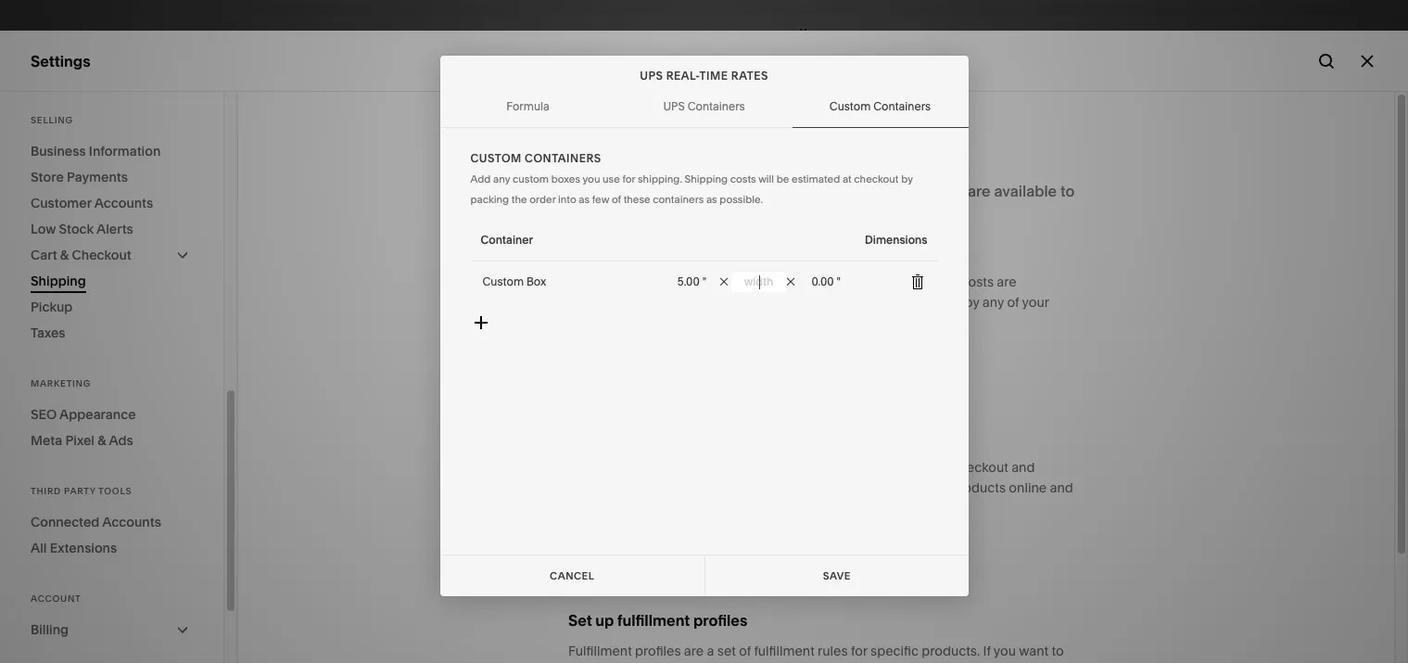 Task type: vqa. For each thing, say whether or not it's contained in the screenshot.
Meta
yes



Task type: locate. For each thing, give the bounding box(es) containing it.
0 vertical spatial options
[[912, 182, 965, 200]]

published
[[807, 40, 860, 54]]

1 vertical spatial marketing
[[31, 378, 91, 389]]

0 vertical spatial not
[[897, 294, 917, 311]]

2 ✕ from the left
[[787, 275, 796, 288]]

website link
[[31, 114, 206, 136]]

0 horizontal spatial will
[[674, 314, 695, 331]]

length text field
[[665, 272, 720, 292]]

shipping.
[[638, 173, 683, 186]]

1 vertical spatial custom
[[471, 151, 522, 165]]

and right online
[[1051, 480, 1074, 496]]

information
[[89, 143, 161, 160]]

choose
[[800, 121, 841, 134], [800, 121, 841, 134]]

shipping pickup taxes
[[31, 273, 86, 341]]

products. down height text field
[[773, 294, 831, 311]]

set up fulfillment profiles
[[569, 611, 748, 630]]

edit
[[258, 33, 284, 47]]

ups left real-
[[640, 69, 664, 83]]

not down applied
[[698, 314, 718, 331]]

1 horizontal spatial not
[[897, 294, 917, 311]]

0 vertical spatial set
[[583, 552, 605, 566]]

customers inside shipping settings lets you control what shipping options are available to customers and configure your label printing integration.
[[569, 202, 644, 221]]

2 vertical spatial up
[[596, 611, 614, 630]]

purchase
[[861, 480, 918, 496]]

countries
[[834, 294, 894, 311]]

tab list
[[1210, 26, 1295, 55]]

any inside create shipping options for your customers to choose from. the costs are automatically applied to physical products. countries not served by any of your shipping options will not be accepted at checkout.
[[983, 294, 1005, 311]]

experience,
[[632, 480, 705, 496]]

customers down use
[[569, 202, 644, 221]]

of inside custom containers add any custom boxes you use for shipping. shipping costs will be estimated at checkout by packing the order into as few of these containers as possible.
[[612, 193, 621, 206]]

settings left lets
[[635, 182, 694, 200]]

can
[[835, 480, 857, 496]]

and inside shipping settings lets you control what shipping options are available to customers and configure your label printing integration.
[[647, 202, 674, 221]]

are right the
[[997, 274, 1017, 290]]

accounts inside connected accounts all extensions
[[102, 514, 161, 531]]

1 vertical spatial ups
[[664, 99, 685, 113]]

shipping
[[846, 182, 908, 200], [613, 274, 667, 290], [569, 314, 622, 331]]

at right what
[[843, 173, 852, 186]]

products. left if
[[922, 643, 981, 660]]

1 vertical spatial and
[[1012, 459, 1036, 476]]

0 vertical spatial ups
[[640, 69, 664, 83]]

rules
[[818, 643, 848, 660]]

up inside button
[[608, 552, 623, 566]]

would
[[890, 121, 922, 134], [890, 121, 922, 134]]

add inside custom containers add any custom boxes you use for shipping. shipping costs will be estimated at checkout by packing the order into as few of these containers as possible.
[[471, 173, 491, 186]]

not
[[897, 294, 917, 311], [698, 314, 718, 331]]

physical right option
[[763, 459, 813, 476]]

marketing up contacts
[[31, 182, 103, 200]]

options down applied
[[625, 314, 672, 331]]

0 horizontal spatial at
[[802, 314, 813, 331]]

are
[[968, 182, 991, 200], [997, 274, 1017, 290], [684, 643, 704, 660]]

selling link
[[31, 147, 206, 170]]

0 vertical spatial profiles
[[694, 611, 748, 630]]

specific
[[871, 643, 919, 660]]

settings
[[31, 51, 91, 70], [635, 182, 694, 200], [31, 455, 89, 474]]

meta pixel & ads link
[[31, 428, 193, 454]]

for right use
[[623, 173, 636, 186]]

marketing
[[31, 182, 103, 200], [31, 378, 91, 389]]

library
[[74, 422, 124, 440]]

selling up business
[[31, 115, 73, 125]]

checkout up printing
[[855, 173, 899, 186]]

1 horizontal spatial at
[[843, 173, 852, 186]]

2 vertical spatial and
[[1051, 480, 1074, 496]]

1 horizontal spatial as
[[707, 193, 718, 206]]

and for checkout
[[1012, 459, 1036, 476]]

fulfillment
[[637, 459, 697, 476], [569, 480, 629, 496], [618, 611, 691, 630], [755, 643, 815, 660]]

0 vertical spatial accounts
[[94, 195, 153, 211]]

may
[[574, 121, 596, 134], [574, 121, 596, 134]]

up for fulfillment
[[596, 611, 614, 630]]

products. up can
[[816, 459, 875, 476]]

0 vertical spatial checkout
[[855, 173, 899, 186]]

available
[[995, 182, 1058, 200]]

for right rules
[[852, 643, 868, 660]]

0 vertical spatial pickup
[[31, 299, 73, 315]]

them
[[597, 500, 629, 517]]

None text field
[[481, 272, 611, 292]]

2 horizontal spatial and
[[1051, 480, 1074, 496]]

options inside shipping settings lets you control what shipping options are available to customers and configure your label printing integration.
[[912, 182, 965, 200]]

contacts link
[[31, 214, 206, 237]]

any right 'served'
[[983, 294, 1005, 311]]

custom down the published on the right
[[830, 99, 871, 113]]

shipping up printing
[[846, 182, 908, 200]]

1 horizontal spatial checkout
[[952, 459, 1009, 476]]

1 vertical spatial customers
[[768, 274, 834, 290]]

1 vertical spatial are
[[997, 274, 1017, 290]]

products. inside create shipping options for your customers to choose from. the costs are automatically applied to physical products. countries not served by any of your shipping options will not be accepted at checkout.
[[773, 294, 831, 311]]

2 vertical spatial are
[[684, 643, 704, 660]]

set for set up fulfillment profiles
[[569, 611, 592, 630]]

0 horizontal spatial pickup
[[31, 299, 73, 315]]

option's
[[526, 141, 568, 155], [526, 141, 568, 155]]

at inside create shipping options for your customers to choose from. the costs are automatically applied to physical products. countries not served by any of your shipping options will not be accepted at checkout.
[[802, 314, 813, 331]]

containers for ups containers
[[688, 99, 745, 113]]

of
[[735, 121, 745, 134], [735, 121, 745, 134], [612, 193, 621, 206], [684, 286, 694, 299], [684, 286, 694, 299], [1008, 294, 1020, 311], [739, 643, 751, 660]]

1 horizontal spatial ✕
[[787, 275, 796, 288]]

1 vertical spatial any
[[983, 294, 1005, 311]]

profiles down 'set up fulfillment profiles'
[[635, 643, 681, 660]]

control
[[755, 182, 805, 200]]

by
[[673, 121, 686, 134], [673, 121, 686, 134], [902, 173, 913, 186], [965, 294, 980, 311]]

create shipping options for your customers to choose from. the costs are automatically applied to physical products. countries not served by any of your shipping options will not be accepted at checkout.
[[569, 274, 1050, 331]]

any inside custom containers add any custom boxes you use for shipping. shipping costs will be estimated at checkout by packing the order into as few of these containers as possible.
[[493, 173, 510, 186]]

width text field
[[731, 272, 787, 292]]

not down from.
[[897, 294, 917, 311]]

settings down meta
[[31, 455, 89, 474]]

1 horizontal spatial pickup
[[569, 459, 610, 476]]

you
[[868, 121, 887, 134], [868, 121, 887, 134], [583, 173, 601, 186], [726, 182, 752, 200], [994, 643, 1017, 660]]

1 vertical spatial up
[[608, 552, 623, 566]]

and up online
[[1012, 459, 1036, 476]]

0 vertical spatial settings
[[31, 51, 91, 70]]

1 vertical spatial will
[[674, 314, 695, 331]]

1 vertical spatial settings
[[635, 182, 694, 200]]

2 horizontal spatial containers
[[874, 99, 931, 113]]

physical down width text box at the top right of the page
[[719, 294, 770, 311]]

custom inside custom containers add any custom boxes you use for shipping. shipping costs will be estimated at checkout by packing the order into as few of these containers as possible.
[[471, 151, 522, 165]]

2 marketing from the top
[[31, 378, 91, 389]]

weight
[[649, 286, 682, 299], [649, 286, 682, 299]]

None button
[[705, 556, 969, 596]]

will up possible.
[[759, 173, 775, 186]]

containers
[[688, 99, 745, 113], [874, 99, 931, 113], [525, 151, 602, 165]]

profiles inside 'fulfillment profiles are a set of fulfillment rules for specific products. if you want to'
[[635, 643, 681, 660]]

0 vertical spatial up
[[632, 500, 649, 517]]

physical inside pickup is a fulfillment option for physical products. with a clear checkout and fulfillment experience, now your customers can purchase your products online and pick them up on-site.
[[763, 459, 813, 476]]

of inside create shipping options for your customers to choose from. the costs are automatically applied to physical products. countries not served by any of your shipping options will not be accepted at checkout.
[[1008, 294, 1020, 311]]

options up applied
[[670, 274, 716, 290]]

asset
[[31, 422, 71, 440]]

2 vertical spatial customers
[[767, 480, 832, 496]]

shipping
[[666, 69, 723, 83], [666, 69, 723, 83], [480, 121, 527, 134], [480, 121, 527, 134], [569, 136, 657, 161], [685, 173, 728, 186], [569, 182, 632, 200], [31, 273, 86, 289]]

website
[[31, 115, 88, 134]]

depend
[[552, 286, 590, 299], [552, 286, 590, 299]]

0 vertical spatial are
[[968, 182, 991, 200]]

0 vertical spatial custom
[[830, 99, 871, 113]]

account
[[31, 594, 81, 604]]

1 vertical spatial selling
[[31, 148, 79, 167]]

fulfillment left rules
[[755, 643, 815, 660]]

on-
[[652, 500, 673, 517]]

1 vertical spatial not
[[698, 314, 718, 331]]

0 horizontal spatial any
[[493, 173, 510, 186]]

your
[[500, 141, 523, 155], [500, 141, 523, 155], [749, 202, 780, 221], [738, 274, 765, 290], [1023, 294, 1050, 311], [737, 480, 763, 496], [921, 480, 948, 496]]

customers inside create shipping options for your customers to choose from. the costs are automatically applied to physical products. countries not served by any of your shipping options will not be accepted at checkout.
[[768, 274, 834, 290]]

1 vertical spatial accounts
[[102, 514, 161, 531]]

shipping options may be calculated by a variety of methods. choose how you would like your option's costs to be calculated.
[[480, 121, 922, 155], [480, 121, 922, 155]]

0 vertical spatial physical
[[719, 294, 770, 311]]

1 horizontal spatial containers
[[688, 99, 745, 113]]

custom up custom
[[471, 151, 522, 165]]

analytics link
[[31, 248, 206, 270]]

costs inside create shipping options for your customers to choose from. the costs are automatically applied to physical products. countries not served by any of your shipping options will not be accepted at checkout.
[[961, 274, 994, 290]]

for down configure
[[719, 274, 735, 290]]

1 vertical spatial profiles
[[635, 643, 681, 660]]

0 vertical spatial shipping
[[846, 182, 908, 200]]

for inside create shipping options for your customers to choose from. the costs are automatically applied to physical products. countries not served by any of your shipping options will not be accepted at checkout.
[[719, 274, 735, 290]]

0 vertical spatial will
[[759, 173, 775, 186]]

for
[[623, 173, 636, 186], [719, 274, 735, 290], [743, 459, 759, 476], [852, 643, 868, 660]]

customers up accepted
[[768, 274, 834, 290]]

are inside 'fulfillment profiles are a set of fulfillment rules for specific products. if you want to'
[[684, 643, 704, 660]]

1 vertical spatial physical
[[763, 459, 813, 476]]

pickup is a fulfillment option for physical products. with a clear checkout and fulfillment experience, now your customers can purchase your products online and pick them up on-site.
[[569, 459, 1074, 517]]

set down "pick"
[[583, 552, 605, 566]]

calculated.
[[631, 141, 688, 155], [631, 141, 688, 155]]

0 vertical spatial products.
[[773, 294, 831, 311]]

for inside 'fulfillment profiles are a set of fulfillment rules for specific products. if you want to'
[[852, 643, 868, 660]]

will
[[759, 173, 775, 186], [674, 314, 695, 331]]

shipping inside custom containers add any custom boxes you use for shipping. shipping costs will be estimated at checkout by packing the order into as few of these containers as possible.
[[685, 173, 728, 186]]

are left 'set'
[[684, 643, 704, 660]]

1 horizontal spatial are
[[968, 182, 991, 200]]

1 vertical spatial at
[[802, 314, 813, 331]]

products. inside pickup is a fulfillment option for physical products. with a clear checkout and fulfillment experience, now your customers can purchase your products online and pick them up on-site.
[[816, 459, 875, 476]]

settings up the website
[[31, 51, 91, 70]]

accounts up all extensions link
[[102, 514, 161, 531]]

1 vertical spatial pickup
[[569, 459, 610, 476]]

0 vertical spatial at
[[843, 173, 852, 186]]

settings inside shipping settings lets you control what shipping options are available to customers and configure your label printing integration.
[[635, 182, 694, 200]]

now
[[708, 480, 734, 496]]

1 as from the left
[[579, 193, 590, 206]]

up left pickup at bottom left
[[608, 552, 623, 566]]

shipping link
[[31, 268, 193, 294]]

checkout up products
[[952, 459, 1009, 476]]

contacts
[[31, 215, 95, 234]]

cancel link
[[440, 556, 704, 596], [449, 557, 960, 597], [449, 557, 960, 597]]

be inside custom containers add any custom boxes you use for shipping. shipping costs will be estimated at checkout by packing the order into as few of these containers as possible.
[[777, 173, 790, 186]]

1 vertical spatial set
[[569, 611, 592, 630]]

total
[[626, 286, 647, 299], [626, 286, 647, 299]]

0 vertical spatial selling
[[31, 115, 73, 125]]

0 horizontal spatial profiles
[[635, 643, 681, 660]]

will down applied
[[674, 314, 695, 331]]

1 horizontal spatial custom
[[830, 99, 871, 113]]

products.
[[773, 294, 831, 311], [816, 459, 875, 476], [922, 643, 981, 660]]

0 horizontal spatial checkout
[[855, 173, 899, 186]]

1 horizontal spatial profiles
[[694, 611, 748, 630]]

selling up store
[[31, 148, 79, 167]]

flat rate
[[494, 194, 555, 212], [494, 194, 555, 212]]

the
[[935, 274, 958, 290]]

0 horizontal spatial as
[[579, 193, 590, 206]]

cancel
[[550, 570, 594, 583], [682, 570, 727, 583], [682, 570, 727, 583]]

set up fulfillment
[[569, 611, 592, 630]]

options up integration.
[[912, 182, 965, 200]]

seo appearance link
[[31, 402, 193, 428]]

1 horizontal spatial any
[[983, 294, 1005, 311]]

pickup up taxes
[[31, 299, 73, 315]]

products
[[951, 480, 1006, 496]]

up up fulfillment
[[596, 611, 614, 630]]

cost
[[529, 286, 550, 299], [529, 286, 550, 299]]

set inside set up pickup button
[[583, 552, 605, 566]]

1 vertical spatial options
[[670, 274, 716, 290]]

0 horizontal spatial and
[[647, 202, 674, 221]]

acuity scheduling link
[[31, 281, 206, 303]]

pickup left is at the left
[[569, 459, 610, 476]]

acuity scheduling
[[31, 282, 159, 301]]

2 selling from the top
[[31, 148, 79, 167]]

1 horizontal spatial and
[[1012, 459, 1036, 476]]

you inside shipping settings lets you control what shipping options are available to customers and configure your label printing integration.
[[726, 182, 752, 200]]

0 horizontal spatial containers
[[525, 151, 602, 165]]

and down shipping.
[[647, 202, 674, 221]]

profiles up 'set'
[[694, 611, 748, 630]]

any up packing at top left
[[493, 173, 510, 186]]

0 vertical spatial marketing
[[31, 182, 103, 200]]

0 vertical spatial and
[[647, 202, 674, 221]]

payments
[[67, 169, 128, 186]]

depending
[[494, 263, 573, 281], [494, 263, 573, 281]]

to inside 'fulfillment profiles are a set of fulfillment rules for specific products. if you want to'
[[1052, 643, 1065, 660]]

into
[[558, 193, 577, 206]]

products. inside 'fulfillment profiles are a set of fulfillment rules for specific products. if you want to'
[[922, 643, 981, 660]]

will inside create shipping options for your customers to choose from. the costs are automatically applied to physical products. countries not served by any of your shipping options will not be accepted at checkout.
[[674, 314, 695, 331]]

2 vertical spatial settings
[[31, 455, 89, 474]]

methods.
[[748, 121, 797, 134], [748, 121, 797, 134]]

at right accepted
[[802, 314, 813, 331]]

accepted
[[740, 314, 798, 331]]

integration.
[[880, 202, 961, 221]]

containers inside custom containers add any custom boxes you use for shipping. shipping costs will be estimated at checkout by packing the order into as few of these containers as possible.
[[525, 151, 602, 165]]

for right option
[[743, 459, 759, 476]]

0 vertical spatial any
[[493, 173, 510, 186]]

dimensions
[[865, 233, 928, 247]]

height text field
[[798, 272, 854, 292]]

accounts up contacts link
[[94, 195, 153, 211]]

shipping down automatically
[[569, 314, 622, 331]]

1 vertical spatial checkout
[[952, 459, 1009, 476]]

1 horizontal spatial will
[[759, 173, 775, 186]]

0 horizontal spatial custom
[[471, 151, 522, 165]]

are left available
[[968, 182, 991, 200]]

0 vertical spatial customers
[[569, 202, 644, 221]]

business information store payments customer accounts low stock alerts
[[31, 143, 161, 237]]

of inside 'fulfillment profiles are a set of fulfillment rules for specific products. if you want to'
[[739, 643, 751, 660]]

✕ left height text field
[[787, 275, 796, 288]]

2 horizontal spatial are
[[997, 274, 1017, 290]]

a inside 'fulfillment profiles are a set of fulfillment rules for specific products. if you want to'
[[707, 643, 715, 660]]

if
[[984, 643, 991, 660]]

connected accounts all extensions
[[31, 514, 161, 557]]

shipping inside shipping settings lets you control what shipping options are available to customers and configure your label printing integration.
[[846, 182, 908, 200]]

as left possible.
[[707, 193, 718, 206]]

up left on-
[[632, 500, 649, 517]]

depending on weight let the cost depend on the total weight of the purchase.
[[494, 263, 762, 299], [494, 263, 762, 299]]

0 horizontal spatial ✕
[[720, 275, 729, 288]]

custom
[[830, 99, 871, 113], [471, 151, 522, 165]]

custom
[[513, 173, 549, 186]]

estimated
[[792, 173, 841, 186]]

shipping up automatically
[[613, 274, 667, 290]]

calculated
[[616, 121, 670, 134], [616, 121, 670, 134]]

ups down real-
[[664, 99, 685, 113]]

2 vertical spatial products.
[[922, 643, 981, 660]]

customers inside pickup is a fulfillment option for physical products. with a clear checkout and fulfillment experience, now your customers can purchase your products online and pick them up on-site.
[[767, 480, 832, 496]]

as left few
[[579, 193, 590, 206]]

checkout inside pickup is a fulfillment option for physical products. with a clear checkout and fulfillment experience, now your customers can purchase your products online and pick them up on-site.
[[952, 459, 1009, 476]]

pick
[[569, 500, 594, 517]]

0 horizontal spatial are
[[684, 643, 704, 660]]

marketing up seo
[[31, 378, 91, 389]]

1 vertical spatial products.
[[816, 459, 875, 476]]

meta
[[31, 432, 62, 449]]

customers left can
[[767, 480, 832, 496]]

✕ left width text box at the top right of the page
[[720, 275, 729, 288]]



Task type: describe. For each thing, give the bounding box(es) containing it.
tools
[[98, 486, 132, 496]]

1 marketing from the top
[[31, 182, 103, 200]]

marketing link
[[31, 181, 206, 203]]

option
[[700, 459, 740, 476]]

tarashultz49@gmail.com
[[74, 564, 202, 578]]

is
[[613, 459, 623, 476]]

home
[[800, 26, 832, 39]]

with
[[877, 459, 905, 476]]

set up pickup
[[583, 552, 670, 566]]

up for pickup
[[608, 552, 623, 566]]

customer
[[31, 195, 92, 211]]

custom for custom containers
[[830, 99, 871, 113]]

third
[[31, 486, 61, 496]]

possible.
[[720, 193, 763, 206]]

served
[[920, 294, 962, 311]]

pickup inside shipping pickup taxes
[[31, 299, 73, 315]]

help
[[31, 488, 64, 507]]

custom containers add any custom boxes you use for shipping. shipping costs will be estimated at checkout by packing the order into as few of these containers as possible.
[[471, 151, 913, 206]]

applied
[[654, 294, 700, 311]]

containers for custom containers add any custom boxes you use for shipping. shipping costs will be estimated at checkout by packing the order into as few of these containers as possible.
[[525, 151, 602, 165]]

custom containers
[[830, 99, 931, 113]]

shipping settings lets you control what shipping options are available to customers and configure your label printing integration.
[[569, 182, 1075, 221]]

2 as from the left
[[707, 193, 718, 206]]

from.
[[901, 274, 933, 290]]

be inside create shipping options for your customers to choose from. the costs are automatically applied to physical products. countries not served by any of your shipping options will not be accepted at checkout.
[[721, 314, 737, 331]]

1 vertical spatial shipping
[[613, 274, 667, 290]]

seo
[[31, 406, 57, 423]]

low stock alerts link
[[31, 216, 193, 242]]

appearance
[[59, 406, 136, 423]]

want
[[1020, 643, 1049, 660]]

real-
[[667, 69, 700, 83]]

formula
[[507, 99, 550, 113]]

checkout.
[[816, 314, 876, 331]]

taxes link
[[31, 320, 193, 346]]

the inside custom containers add any custom boxes you use for shipping. shipping costs will be estimated at checkout by packing the order into as few of these containers as possible.
[[512, 193, 527, 206]]

these
[[624, 193, 651, 206]]

configure
[[678, 202, 746, 221]]

2 vertical spatial options
[[625, 314, 672, 331]]

by inside create shipping options for your customers to choose from. the costs are automatically applied to physical products. countries not served by any of your shipping options will not be accepted at checkout.
[[965, 294, 980, 311]]

are inside shipping settings lets you control what shipping options are available to customers and configure your label printing integration.
[[968, 182, 991, 200]]

rates
[[732, 69, 769, 83]]

create
[[569, 274, 610, 290]]

automatically
[[569, 294, 651, 311]]

will inside custom containers add any custom boxes you use for shipping. shipping costs will be estimated at checkout by packing the order into as few of these containers as possible.
[[759, 173, 775, 186]]

physical inside create shipping options for your customers to choose from. the costs are automatically applied to physical products. countries not served by any of your shipping options will not be accepted at checkout.
[[719, 294, 770, 311]]

for inside pickup is a fulfillment option for physical products. with a clear checkout and fulfillment experience, now your customers can purchase your products online and pick them up on-site.
[[743, 459, 759, 476]]

pickup inside pickup is a fulfillment option for physical products. with a clear checkout and fulfillment experience, now your customers can purchase your products online and pick them up on-site.
[[569, 459, 610, 476]]

connected accounts link
[[31, 509, 193, 535]]

set
[[718, 643, 736, 660]]

for inside custom containers add any custom boxes you use for shipping. shipping costs will be estimated at checkout by packing the order into as few of these containers as possible.
[[623, 173, 636, 186]]

choose
[[852, 274, 898, 290]]

1 selling from the top
[[31, 115, 73, 125]]

ups for ups containers
[[664, 99, 685, 113]]

fulfillment
[[569, 643, 632, 660]]

asset library
[[31, 422, 124, 440]]

fulfillment profiles are a set of fulfillment rules for specific products. if you want to
[[569, 643, 1066, 663]]

fulfillment up "experience,"
[[637, 459, 697, 476]]

2 vertical spatial shipping
[[569, 314, 622, 331]]

costs inside custom containers add any custom boxes you use for shipping. shipping costs will be estimated at checkout by packing the order into as few of these containers as possible.
[[731, 173, 757, 186]]

by inside custom containers add any custom boxes you use for shipping. shipping costs will be estimated at checkout by packing the order into as few of these containers as possible.
[[902, 173, 913, 186]]

fulfillment up them
[[569, 480, 629, 496]]

and for customers
[[647, 202, 674, 221]]

site.
[[673, 500, 697, 517]]

connected
[[31, 514, 100, 531]]

scheduling
[[79, 282, 159, 301]]

up inside pickup is a fulfillment option for physical products. with a clear checkout and fulfillment experience, now your customers can purchase your products online and pick them up on-site.
[[632, 500, 649, 517]]

containers for custom containers
[[874, 99, 931, 113]]

shipping inside shipping settings lets you control what shipping options are available to customers and configure your label printing integration.
[[569, 182, 632, 200]]

printing
[[821, 202, 877, 221]]

clear
[[919, 459, 949, 476]]

use
[[603, 173, 620, 186]]

&
[[98, 432, 106, 449]]

ups for ups real-time rates
[[640, 69, 664, 83]]

set up pickup button
[[569, 539, 715, 580]]

settings link
[[31, 454, 206, 476]]

pickup link
[[31, 294, 193, 320]]

set for set up pickup
[[583, 552, 605, 566]]

you inside custom containers add any custom boxes you use for shipping. shipping costs will be estimated at checkout by packing the order into as few of these containers as possible.
[[583, 173, 601, 186]]

boxes
[[552, 173, 581, 186]]

alerts
[[96, 221, 133, 237]]

are inside create shipping options for your customers to choose from. the costs are automatically applied to physical products. countries not served by any of your shipping options will not be accepted at checkout.
[[997, 274, 1017, 290]]

accounts inside business information store payments customer accounts low stock alerts
[[94, 195, 153, 211]]

acuity
[[31, 282, 75, 301]]

taxes
[[31, 325, 65, 341]]

to inside shipping settings lets you control what shipping options are available to customers and configure your label printing integration.
[[1061, 182, 1075, 200]]

your inside shipping settings lets you control what shipping options are available to customers and configure your label printing integration.
[[749, 202, 780, 221]]

containers
[[653, 193, 704, 206]]

home page · published
[[772, 26, 860, 54]]

business
[[31, 143, 86, 160]]

custom for custom containers add any custom boxes you use for shipping. shipping costs will be estimated at checkout by packing the order into as few of these containers as possible.
[[471, 151, 522, 165]]

1 ✕ from the left
[[720, 275, 729, 288]]

customer accounts link
[[31, 190, 193, 216]]

all extensions link
[[31, 535, 193, 561]]

you inside 'fulfillment profiles are a set of fulfillment rules for specific products. if you want to'
[[994, 643, 1017, 660]]

business information link
[[31, 138, 193, 164]]

packing
[[471, 193, 509, 206]]

edit button
[[246, 23, 296, 58]]

ups real-time rates
[[640, 69, 769, 83]]

pixel
[[65, 432, 95, 449]]

store payments link
[[31, 164, 193, 190]]

extensions
[[50, 540, 117, 557]]

fulfillment up fulfillment
[[618, 611, 691, 630]]

checkout inside custom containers add any custom boxes you use for shipping. shipping costs will be estimated at checkout by packing the order into as few of these containers as possible.
[[855, 173, 899, 186]]

schultz
[[99, 549, 138, 563]]

page
[[772, 40, 799, 54]]

·
[[802, 40, 804, 54]]

ups containers
[[664, 99, 745, 113]]

0 horizontal spatial not
[[698, 314, 718, 331]]

fulfillment inside 'fulfillment profiles are a set of fulfillment rules for specific products. if you want to'
[[755, 643, 815, 660]]

few
[[593, 193, 610, 206]]

lets
[[697, 182, 723, 200]]

at inside custom containers add any custom boxes you use for shipping. shipping costs will be estimated at checkout by packing the order into as few of these containers as possible.
[[843, 173, 852, 186]]

store
[[31, 169, 64, 186]]



